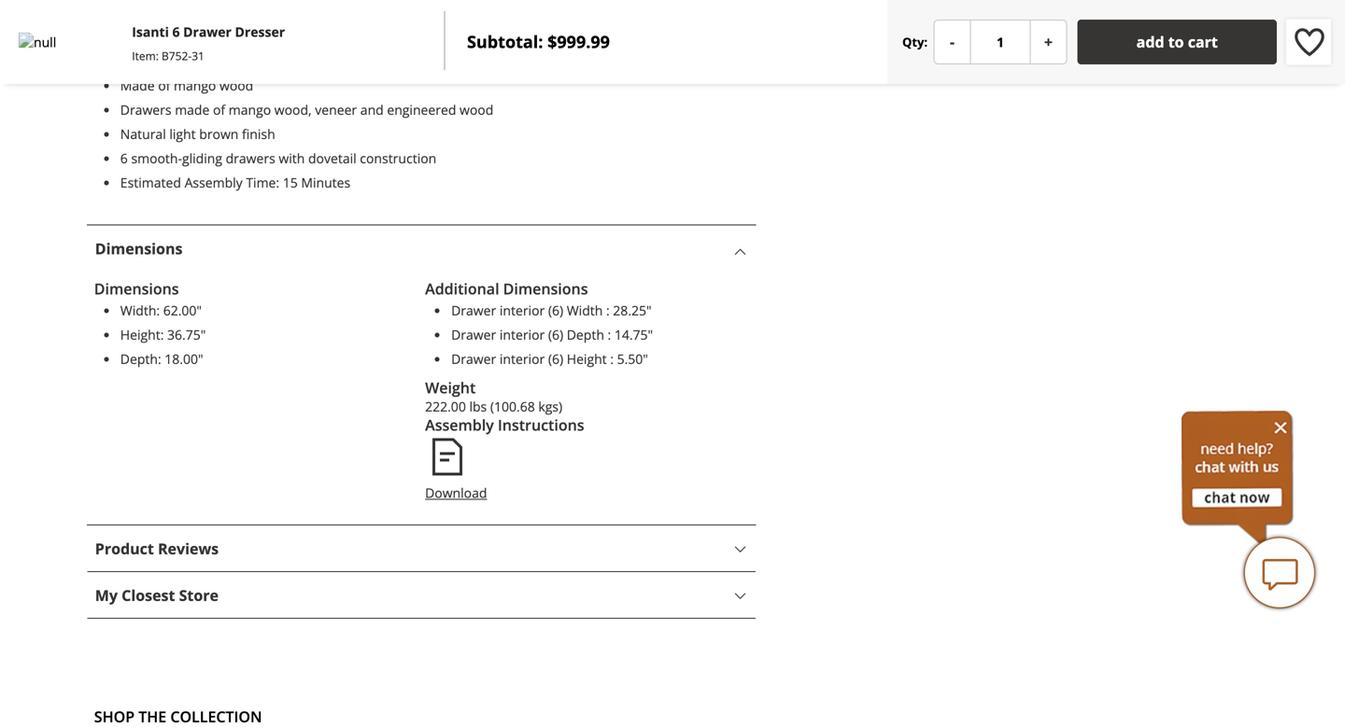 Task type: locate. For each thing, give the bounding box(es) containing it.
shop
[[94, 707, 135, 727]]

0 vertical spatial assembly
[[185, 174, 243, 191]]

interior
[[500, 302, 545, 319], [500, 326, 545, 344], [500, 350, 545, 368]]

1 interior from the top
[[500, 302, 545, 319]]

3 interior from the top
[[500, 350, 545, 368]]

assembly down gliding
[[185, 174, 243, 191]]

assembly down weight
[[425, 415, 494, 435]]

0 vertical spatial dresser
[[235, 23, 285, 41]]

dresser
[[235, 23, 285, 41], [120, 52, 168, 70]]

1
[[936, 9, 945, 29]]

mango up 'made'
[[174, 77, 216, 94]]

of right made in the left of the page
[[158, 77, 170, 94]]

dresser inside dresser only made of mango wood drawers made of mango wood, veneer and engineered wood natural light brown finish 6 smooth-gliding drawers with dovetail construction estimated assembly time: 15 minutes
[[120, 52, 168, 70]]

2 vertical spatial :
[[610, 350, 614, 368]]

made
[[175, 101, 210, 119]]

my
[[95, 586, 118, 606]]

1 vertical spatial to
[[1168, 32, 1184, 52]]

1 horizontal spatial of
[[213, 101, 225, 119]]

2 (6) from the top
[[548, 326, 563, 344]]

estimated
[[120, 174, 181, 191]]

to
[[948, 9, 964, 29], [1168, 32, 1184, 52]]

my closest store button
[[87, 573, 756, 619]]

100.68
[[494, 398, 535, 416]]

dovetail
[[308, 149, 357, 167]]

1 vertical spatial dresser
[[120, 52, 168, 70]]

instructions
[[498, 415, 584, 435]]

gliding
[[182, 149, 222, 167]]

subtotal: $999.99
[[467, 30, 610, 53]]

additional
[[425, 279, 499, 299]]

0 vertical spatial of
[[158, 77, 170, 94]]

in
[[921, 11, 933, 28]]

6 up b752- at the left of page
[[172, 23, 180, 41]]

of
[[158, 77, 170, 94], [213, 101, 225, 119]]

0 vertical spatial to
[[948, 9, 964, 29]]

veneer
[[315, 101, 357, 119]]

62.00
[[163, 302, 197, 319]]

dimensions inside dropdown button
[[95, 239, 183, 259]]

0 vertical spatial (6)
[[548, 302, 563, 319]]

shop the collection
[[94, 707, 262, 727]]

222.00
[[425, 398, 466, 416]]

kgs)
[[538, 398, 562, 416]]

36.75
[[167, 326, 201, 344]]

" right the height: at the left top of the page
[[201, 326, 206, 344]]

" up 36.75
[[197, 302, 202, 319]]

height:
[[120, 326, 164, 344]]

(6) left depth
[[548, 326, 563, 344]]

18.00
[[165, 350, 198, 368]]

download
[[425, 484, 487, 502]]

add
[[1136, 32, 1164, 52]]

0 vertical spatial interior
[[500, 302, 545, 319]]

6
[[172, 23, 180, 41], [120, 149, 128, 167]]

2 interior from the top
[[500, 326, 545, 344]]

wood
[[220, 77, 253, 94], [460, 101, 493, 119]]

0 horizontal spatial 6
[[120, 149, 128, 167]]

wood,
[[274, 101, 312, 119]]

1 vertical spatial (6)
[[548, 326, 563, 344]]

2 vertical spatial interior
[[500, 350, 545, 368]]

dresser up made in the left of the page
[[120, 52, 168, 70]]

of up brown
[[213, 101, 225, 119]]

interior up '100.68'
[[500, 350, 545, 368]]

1 vertical spatial 6
[[120, 149, 128, 167]]

mango
[[174, 77, 216, 94], [229, 101, 271, 119]]

interior left width
[[500, 302, 545, 319]]

0 horizontal spatial dresser
[[120, 52, 168, 70]]

(6) left height
[[548, 350, 563, 368]]

1 horizontal spatial dresser
[[235, 23, 285, 41]]

0 vertical spatial 6
[[172, 23, 180, 41]]

(
[[490, 398, 494, 416]]

0 horizontal spatial to
[[948, 9, 964, 29]]

drawer
[[183, 23, 232, 41], [451, 302, 496, 319], [451, 326, 496, 344], [451, 350, 496, 368]]

0 vertical spatial :
[[606, 302, 610, 319]]

2 vertical spatial "
[[198, 350, 203, 368]]

1 horizontal spatial wood
[[460, 101, 493, 119]]

assembly inside dresser only made of mango wood drawers made of mango wood, veneer and engineered wood natural light brown finish 6 smooth-gliding drawers with dovetail construction estimated assembly time: 15 minutes
[[185, 174, 243, 191]]

dimensions for dimensions width: 62.00 " height: 36.75 " depth: 18.00 "
[[94, 279, 179, 299]]

collection
[[170, 707, 262, 727]]

and
[[360, 101, 384, 119]]

1 vertical spatial assembly
[[425, 415, 494, 435]]

to inside button
[[1168, 32, 1184, 52]]

wood down isanti 6 drawer dresser item: b752-31
[[220, 77, 253, 94]]

dimensions width: 62.00 " height: 36.75 " depth: 18.00 "
[[94, 279, 206, 368]]

dresser inside isanti 6 drawer dresser item: b752-31
[[235, 23, 285, 41]]

1 vertical spatial of
[[213, 101, 225, 119]]

dimensions
[[95, 239, 183, 259], [94, 279, 179, 299], [503, 279, 588, 299]]

1 vertical spatial "
[[201, 326, 206, 344]]

"
[[197, 302, 202, 319], [201, 326, 206, 344], [198, 350, 203, 368]]

2 vertical spatial (6)
[[548, 350, 563, 368]]

dresser up wood,
[[235, 23, 285, 41]]

dialogue message for liveperson image
[[1182, 411, 1294, 546]]

add to cart
[[1136, 32, 1218, 52]]

0 vertical spatial mango
[[174, 77, 216, 94]]

product reviews button
[[87, 526, 756, 573]]

to right the 1
[[948, 9, 964, 29]]

5.50"
[[617, 350, 648, 368]]

light
[[169, 125, 196, 143]]

additional dimensions drawer interior (6) width : 28.25" drawer interior (6) depth : 14.75" drawer interior (6) height : 5.50"
[[425, 279, 653, 368]]

1 horizontal spatial 6
[[172, 23, 180, 41]]

interior left depth
[[500, 326, 545, 344]]

1 vertical spatial interior
[[500, 326, 545, 344]]

: right depth
[[608, 326, 611, 344]]

0 horizontal spatial mango
[[174, 77, 216, 94]]

dimensions inside dimensions width: 62.00 " height: 36.75 " depth: 18.00 "
[[94, 279, 179, 299]]

6 down natural
[[120, 149, 128, 167]]

: left 5.50"
[[610, 350, 614, 368]]

assembly
[[185, 174, 243, 191], [425, 415, 494, 435]]

wood right engineered
[[460, 101, 493, 119]]

mango up finish
[[229, 101, 271, 119]]

time:
[[246, 174, 279, 191]]

weight
[[425, 378, 476, 398]]

6 inside dresser only made of mango wood drawers made of mango wood, veneer and engineered wood natural light brown finish 6 smooth-gliding drawers with dovetail construction estimated assembly time: 15 minutes
[[120, 149, 128, 167]]

:
[[606, 302, 610, 319], [608, 326, 611, 344], [610, 350, 614, 368]]

qty:
[[902, 34, 928, 50]]

1 horizontal spatial to
[[1168, 32, 1184, 52]]

(6) left width
[[548, 302, 563, 319]]

None button
[[934, 20, 971, 64], [1030, 20, 1067, 64], [934, 20, 971, 64], [1030, 20, 1067, 64]]

0 horizontal spatial wood
[[220, 77, 253, 94]]

" down 36.75
[[198, 350, 203, 368]]

0 horizontal spatial assembly
[[185, 174, 243, 191]]

1 vertical spatial :
[[608, 326, 611, 344]]

usually
[[821, 11, 866, 28]]

to right add on the right
[[1168, 32, 1184, 52]]

1 horizontal spatial assembly
[[425, 415, 494, 435]]

None text field
[[970, 20, 1031, 64]]

1 vertical spatial mango
[[229, 101, 271, 119]]

: right width
[[606, 302, 610, 319]]

engineered
[[387, 101, 456, 119]]

0 vertical spatial wood
[[220, 77, 253, 94]]

(6)
[[548, 302, 563, 319], [548, 326, 563, 344], [548, 350, 563, 368]]



Task type: vqa. For each thing, say whether or not it's contained in the screenshot.


Task type: describe. For each thing, give the bounding box(es) containing it.
dimensions for dimensions
[[95, 239, 183, 259]]

product reviews
[[95, 539, 219, 559]]

0 horizontal spatial of
[[158, 77, 170, 94]]

finish
[[242, 125, 275, 143]]

made
[[120, 77, 155, 94]]

natural
[[120, 125, 166, 143]]

1 (6) from the top
[[548, 302, 563, 319]]

chat bubble mobile view image
[[1242, 536, 1317, 611]]

closest
[[122, 586, 175, 606]]

lbs
[[469, 398, 487, 416]]

subtotal:
[[467, 30, 543, 53]]

depth
[[567, 326, 604, 344]]

drawers
[[120, 101, 171, 119]]

weeks
[[981, 9, 1028, 29]]

width
[[567, 302, 603, 319]]

31
[[192, 48, 204, 64]]

6 inside isanti 6 drawer dresser item: b752-31
[[172, 23, 180, 41]]

dimensions inside additional dimensions drawer interior (6) width : 28.25" drawer interior (6) depth : 14.75" drawer interior (6) height : 5.50"
[[503, 279, 588, 299]]

dimensions button
[[87, 226, 756, 272]]

0 vertical spatial "
[[197, 302, 202, 319]]

delivers
[[869, 11, 918, 28]]

minutes
[[301, 174, 350, 191]]

item:
[[132, 48, 159, 64]]

add to cart button
[[1077, 20, 1277, 64]]

b752-
[[162, 48, 192, 64]]

2
[[968, 9, 977, 29]]

drawer inside isanti 6 drawer dresser item: b752-31
[[183, 23, 232, 41]]

depth:
[[120, 350, 161, 368]]

28.25"
[[613, 302, 652, 319]]

construction
[[360, 149, 436, 167]]

$999.99
[[547, 30, 610, 53]]

reviews
[[158, 539, 219, 559]]

3 (6) from the top
[[548, 350, 563, 368]]

smooth-
[[131, 149, 182, 167]]

height
[[567, 350, 607, 368]]

cart
[[1188, 32, 1218, 52]]

my closest store
[[95, 586, 219, 606]]

width:
[[120, 302, 160, 319]]

isanti 6 drawer dresser item: b752-31
[[132, 23, 285, 64]]

the
[[138, 707, 166, 727]]

14.75"
[[615, 326, 653, 344]]

isanti
[[132, 23, 169, 41]]

1 vertical spatial wood
[[460, 101, 493, 119]]

dresser only made of mango wood drawers made of mango wood, veneer and engineered wood natural light brown finish 6 smooth-gliding drawers with dovetail construction estimated assembly time: 15 minutes
[[120, 52, 493, 191]]

usually delivers  in 1 to 2 weeks
[[821, 9, 1028, 29]]

null image
[[19, 33, 56, 51]]

15
[[283, 174, 298, 191]]

with
[[279, 149, 305, 167]]

only
[[171, 52, 197, 70]]

assembly inside "weight 222.00 lbs ( 100.68 kgs) assembly instructions"
[[425, 415, 494, 435]]

store
[[179, 586, 219, 606]]

weight 222.00 lbs ( 100.68 kgs) assembly instructions
[[425, 378, 584, 435]]

1 horizontal spatial mango
[[229, 101, 271, 119]]

brown
[[199, 125, 239, 143]]

product
[[95, 539, 154, 559]]

drawers
[[226, 149, 275, 167]]

download link
[[425, 431, 487, 502]]



